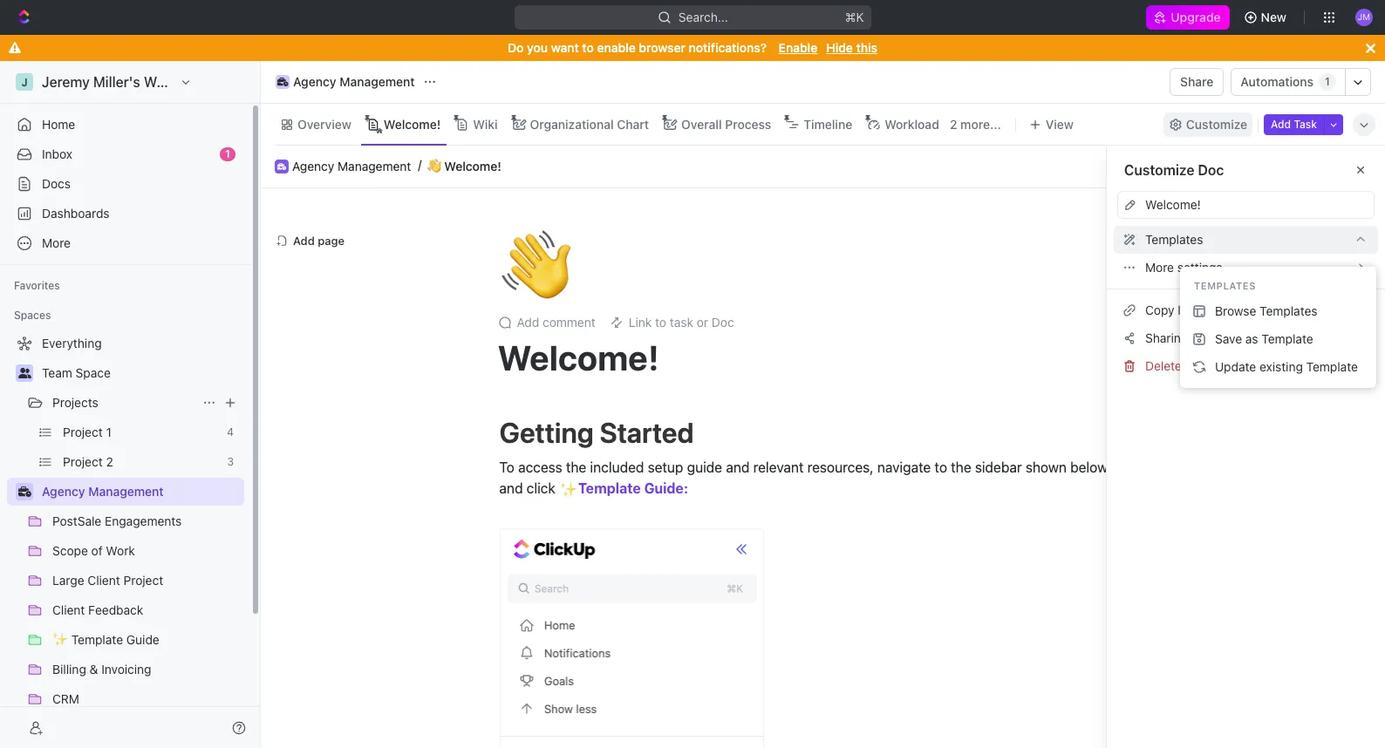 Task type: describe. For each thing, give the bounding box(es) containing it.
update existing template
[[1215, 359, 1359, 374]]

click
[[527, 481, 556, 496]]

update
[[1215, 359, 1257, 374]]

wiki link
[[470, 112, 498, 137]]

template for save as template
[[1262, 332, 1314, 346]]

sharing & permissions button
[[1118, 325, 1375, 353]]

dashboards link
[[7, 200, 244, 228]]

favorites button
[[7, 276, 67, 297]]

to inside to access the included setup guide and relevant resources, navigate to the sidebar shown below and click
[[935, 460, 948, 476]]

started
[[600, 416, 694, 449]]

customize doc
[[1125, 162, 1224, 178]]

do
[[508, 40, 524, 55]]

save as template
[[1215, 332, 1314, 346]]

0 vertical spatial agency management
[[293, 74, 415, 89]]

search...
[[678, 10, 728, 24]]

team space link
[[42, 359, 241, 387]]

sidebar
[[975, 460, 1022, 476]]

as
[[1246, 332, 1259, 346]]

browse templates button
[[1188, 298, 1370, 325]]

chart
[[617, 116, 649, 131]]

1 vertical spatial and
[[500, 481, 523, 496]]

getting
[[500, 416, 594, 449]]

hide
[[827, 40, 853, 55]]

new button
[[1237, 3, 1297, 31]]

inbox
[[42, 147, 72, 161]]

team space
[[42, 366, 111, 380]]

overview link
[[294, 112, 351, 137]]

1 the from the left
[[566, 460, 587, 476]]

business time image
[[277, 78, 288, 86]]

delete view
[[1146, 359, 1211, 373]]

update existing template button
[[1188, 353, 1370, 381]]

do you want to enable browser notifications? enable hide this
[[508, 40, 878, 55]]

shown
[[1026, 460, 1067, 476]]

add task
[[1271, 117, 1318, 130]]

management for bottommost agency management link
[[88, 484, 164, 499]]

1 vertical spatial agency management link
[[292, 158, 411, 174]]

spaces
[[14, 309, 51, 322]]

template inside '✨ template guide:'
[[578, 481, 641, 496]]

setup
[[648, 460, 684, 476]]

enable
[[597, 40, 636, 55]]

upgrade link
[[1147, 5, 1230, 30]]

projects link
[[52, 389, 195, 417]]

page
[[318, 233, 345, 247]]

guide:
[[644, 481, 689, 496]]

0 vertical spatial 1
[[1325, 75, 1331, 88]]

this
[[856, 40, 878, 55]]

👋 welcome!
[[428, 158, 501, 173]]

access
[[518, 460, 563, 476]]

new
[[1261, 10, 1287, 24]]

more settings button
[[1118, 254, 1375, 282]]

&
[[1192, 331, 1201, 345]]

0 vertical spatial agency
[[293, 74, 336, 89]]

team
[[42, 366, 72, 380]]

organizational chart link
[[527, 112, 649, 137]]

0 vertical spatial agency management link
[[271, 72, 419, 92]]

save as template button
[[1188, 325, 1370, 353]]

1 inside sidebar navigation
[[225, 147, 230, 161]]

overall
[[682, 116, 722, 131]]

task
[[1294, 117, 1318, 130]]

✨
[[560, 482, 578, 498]]

save
[[1215, 332, 1243, 346]]

1 vertical spatial share
[[1194, 159, 1229, 174]]

relevant
[[753, 460, 804, 476]]

business time image for the middle agency management link
[[277, 163, 286, 170]]

comment
[[543, 315, 596, 330]]

overall process link
[[678, 112, 772, 137]]

customize button
[[1164, 112, 1253, 137]]

process
[[725, 116, 772, 131]]

✨ template guide:
[[560, 481, 689, 498]]

sharing & permissions
[[1146, 331, 1272, 345]]

template for update existing template
[[1307, 359, 1359, 374]]

2 vertical spatial templates
[[1260, 304, 1318, 318]]

share inside button
[[1181, 74, 1214, 89]]

more settings
[[1146, 260, 1223, 275]]

add comment
[[517, 315, 596, 330]]

⌘k
[[845, 10, 864, 24]]

you
[[527, 40, 548, 55]]

resources,
[[808, 460, 874, 476]]

organizational chart
[[530, 116, 649, 131]]



Task type: locate. For each thing, give the bounding box(es) containing it.
management
[[340, 74, 415, 89], [338, 158, 411, 173], [88, 484, 164, 499]]

2 vertical spatial agency management link
[[42, 478, 241, 506]]

browse templates
[[1215, 304, 1318, 318]]

more
[[1146, 260, 1174, 275]]

navigate
[[878, 460, 931, 476]]

1 horizontal spatial add
[[517, 315, 539, 330]]

permissions
[[1204, 331, 1272, 345]]

to
[[500, 460, 515, 476]]

welcome! down customize doc
[[1146, 197, 1201, 212]]

agency management for bottommost agency management link
[[42, 484, 164, 499]]

copy
[[1146, 303, 1175, 318]]

2 the from the left
[[951, 460, 972, 476]]

add left task
[[1271, 117, 1292, 130]]

agency
[[293, 74, 336, 89], [292, 158, 334, 173], [42, 484, 85, 499]]

customize for customize
[[1187, 116, 1248, 131]]

templates button
[[1107, 226, 1386, 254]]

enable
[[779, 40, 818, 55]]

favorites
[[14, 279, 60, 292]]

2 horizontal spatial add
[[1271, 117, 1292, 130]]

👋
[[428, 159, 442, 173]]

tree inside sidebar navigation
[[7, 330, 244, 749]]

templates up more settings
[[1146, 232, 1204, 247]]

space
[[76, 366, 111, 380]]

agency for bottommost agency management link
[[42, 484, 85, 499]]

customize for customize doc
[[1125, 162, 1195, 178]]

customize
[[1187, 116, 1248, 131], [1125, 162, 1195, 178]]

1 horizontal spatial the
[[951, 460, 972, 476]]

1 horizontal spatial to
[[935, 460, 948, 476]]

1 horizontal spatial business time image
[[277, 163, 286, 170]]

settings
[[1178, 260, 1223, 275]]

templates up browse
[[1195, 280, 1257, 291]]

0 vertical spatial business time image
[[277, 163, 286, 170]]

0 vertical spatial and
[[726, 460, 750, 476]]

existing
[[1260, 359, 1303, 374]]

add for add comment
[[517, 315, 539, 330]]

1 vertical spatial customize
[[1125, 162, 1195, 178]]

workload link
[[881, 112, 940, 137]]

add task button
[[1264, 114, 1325, 135]]

add inside button
[[1271, 117, 1292, 130]]

1 horizontal spatial and
[[726, 460, 750, 476]]

wiki
[[473, 116, 498, 131]]

1 vertical spatial templates
[[1195, 280, 1257, 291]]

agency management
[[293, 74, 415, 89], [292, 158, 411, 173], [42, 484, 164, 499]]

to access the included setup guide and relevant resources, navigate to the sidebar shown below and click
[[500, 460, 1112, 496]]

0 horizontal spatial to
[[582, 40, 594, 55]]

template right "existing"
[[1307, 359, 1359, 374]]

template inside button
[[1262, 332, 1314, 346]]

welcome! down comment
[[498, 337, 659, 378]]

templates
[[1146, 232, 1204, 247], [1195, 280, 1257, 291], [1260, 304, 1318, 318]]

2 vertical spatial management
[[88, 484, 164, 499]]

2 vertical spatial template
[[578, 481, 641, 496]]

to
[[582, 40, 594, 55], [935, 460, 948, 476]]

doc
[[1198, 162, 1224, 178]]

agency management for the middle agency management link
[[292, 158, 411, 173]]

notifications?
[[689, 40, 767, 55]]

agency management link
[[271, 72, 419, 92], [292, 158, 411, 174], [42, 478, 241, 506]]

and
[[726, 460, 750, 476], [500, 481, 523, 496]]

browser
[[639, 40, 686, 55]]

template inside button
[[1307, 359, 1359, 374]]

want
[[551, 40, 579, 55]]

share up customize button
[[1181, 74, 1214, 89]]

1 vertical spatial add
[[293, 233, 315, 247]]

1 vertical spatial template
[[1307, 359, 1359, 374]]

business time image for bottommost agency management link
[[18, 487, 31, 497]]

add for add page
[[293, 233, 315, 247]]

add
[[1271, 117, 1292, 130], [293, 233, 315, 247], [517, 315, 539, 330]]

0 horizontal spatial add
[[293, 233, 315, 247]]

below
[[1071, 460, 1108, 476]]

automations
[[1241, 74, 1314, 89]]

copy link button
[[1118, 297, 1375, 325]]

0 vertical spatial to
[[582, 40, 594, 55]]

1 vertical spatial agency
[[292, 158, 334, 173]]

link
[[1178, 303, 1198, 318]]

guide
[[687, 460, 723, 476]]

overall process
[[682, 116, 772, 131]]

workload
[[885, 116, 940, 131]]

add page
[[293, 233, 345, 247]]

templates inside dropdown button
[[1146, 232, 1204, 247]]

2 vertical spatial agency management
[[42, 484, 164, 499]]

1
[[1325, 75, 1331, 88], [225, 147, 230, 161]]

2 vertical spatial agency
[[42, 484, 85, 499]]

share down customize button
[[1194, 159, 1229, 174]]

share button
[[1170, 68, 1225, 96]]

the up ✨
[[566, 460, 587, 476]]

and down to
[[500, 481, 523, 496]]

0 vertical spatial template
[[1262, 332, 1314, 346]]

tree
[[7, 330, 244, 749]]

0 vertical spatial share
[[1181, 74, 1214, 89]]

to right want
[[582, 40, 594, 55]]

timeline
[[804, 116, 853, 131]]

view
[[1185, 359, 1211, 373]]

the left 'sidebar'
[[951, 460, 972, 476]]

add for add task
[[1271, 117, 1292, 130]]

copy link
[[1146, 303, 1198, 318]]

customize left the doc on the right of page
[[1125, 162, 1195, 178]]

0 horizontal spatial and
[[500, 481, 523, 496]]

tree containing team space
[[7, 330, 244, 749]]

overview
[[298, 116, 351, 131]]

browse
[[1215, 304, 1257, 318]]

docs link
[[7, 170, 244, 198]]

agency inside sidebar navigation
[[42, 484, 85, 499]]

business time image inside sidebar navigation
[[18, 487, 31, 497]]

included
[[590, 460, 644, 476]]

and right guide
[[726, 460, 750, 476]]

1 vertical spatial management
[[338, 158, 411, 173]]

timeline link
[[800, 112, 853, 137]]

2 vertical spatial add
[[517, 315, 539, 330]]

business time image
[[277, 163, 286, 170], [18, 487, 31, 497]]

welcome! link
[[380, 112, 441, 137]]

0 vertical spatial add
[[1271, 117, 1292, 130]]

0 vertical spatial management
[[340, 74, 415, 89]]

home
[[42, 117, 75, 132]]

0 horizontal spatial the
[[566, 460, 587, 476]]

0 vertical spatial templates
[[1146, 232, 1204, 247]]

templates up the save as template button
[[1260, 304, 1318, 318]]

add left comment
[[517, 315, 539, 330]]

0 horizontal spatial 1
[[225, 147, 230, 161]]

0 horizontal spatial business time image
[[18, 487, 31, 497]]

template up update existing template
[[1262, 332, 1314, 346]]

template down included
[[578, 481, 641, 496]]

welcome! up 👋
[[384, 116, 441, 131]]

organizational
[[530, 116, 614, 131]]

dashboards
[[42, 206, 110, 221]]

upgrade
[[1171, 10, 1221, 24]]

management inside sidebar navigation
[[88, 484, 164, 499]]

templates button
[[1118, 226, 1375, 254]]

1 vertical spatial to
[[935, 460, 948, 476]]

agency management inside tree
[[42, 484, 164, 499]]

user group image
[[18, 368, 31, 379]]

delete view button
[[1118, 353, 1375, 380]]

1 vertical spatial agency management
[[292, 158, 411, 173]]

the
[[566, 460, 587, 476], [951, 460, 972, 476]]

customize down share button
[[1187, 116, 1248, 131]]

1 horizontal spatial 1
[[1325, 75, 1331, 88]]

docs
[[42, 176, 71, 191]]

share
[[1181, 74, 1214, 89], [1194, 159, 1229, 174]]

1 vertical spatial business time image
[[18, 487, 31, 497]]

management for the middle agency management link
[[338, 158, 411, 173]]

1 vertical spatial 1
[[225, 147, 230, 161]]

customize inside button
[[1187, 116, 1248, 131]]

projects
[[52, 395, 98, 410]]

welcome! right 👋
[[444, 158, 501, 173]]

sidebar navigation
[[0, 61, 261, 749]]

template
[[1262, 332, 1314, 346], [1307, 359, 1359, 374], [578, 481, 641, 496]]

add left "page"
[[293, 233, 315, 247]]

home link
[[7, 111, 244, 139]]

0 vertical spatial customize
[[1187, 116, 1248, 131]]

agency for the middle agency management link
[[292, 158, 334, 173]]

to right navigate
[[935, 460, 948, 476]]



Task type: vqa. For each thing, say whether or not it's contained in the screenshot.
topmost Unread icon
no



